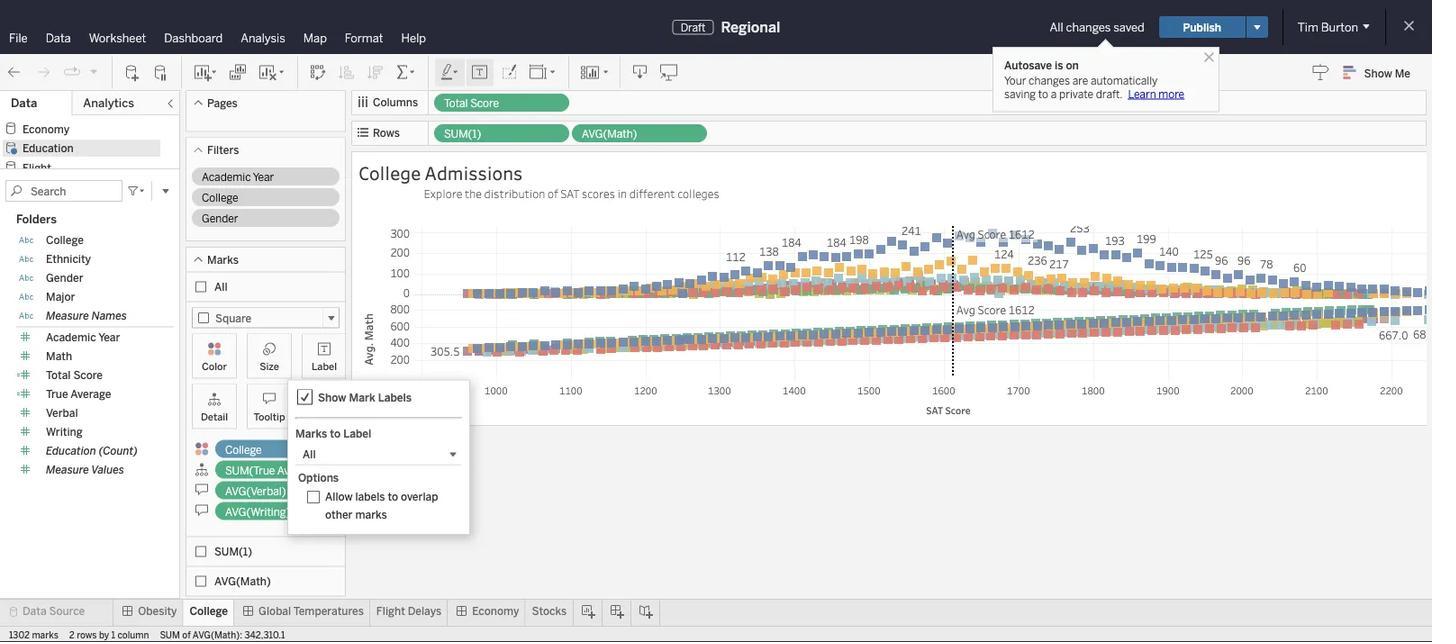 Task type: locate. For each thing, give the bounding box(es) containing it.
0 vertical spatial score
[[470, 97, 499, 110]]

close image
[[1201, 49, 1218, 66]]

0 vertical spatial all
[[1050, 20, 1063, 34]]

1 horizontal spatial flight
[[376, 605, 405, 618]]

gender down ethnicity
[[46, 272, 83, 285]]

gender down filters
[[202, 212, 238, 225]]

0 vertical spatial total
[[444, 97, 468, 110]]

obesity
[[138, 605, 177, 618]]

stocks
[[532, 605, 567, 618]]

1 horizontal spatial show
[[1364, 66, 1392, 79]]

tooltip
[[254, 411, 285, 423]]

by
[[99, 630, 109, 640]]

2 horizontal spatial to
[[1038, 87, 1049, 100]]

names
[[92, 309, 127, 322]]

to down show mark labels
[[330, 427, 341, 440]]

worksheet
[[89, 31, 146, 45]]

1 horizontal spatial total score
[[444, 97, 499, 110]]

analytics
[[83, 96, 134, 110]]

to right labels
[[388, 490, 398, 504]]

academic up math
[[46, 331, 96, 344]]

flight
[[23, 161, 51, 174], [376, 605, 405, 618]]

average
[[71, 388, 111, 401]]

changes
[[1066, 20, 1111, 34], [1029, 74, 1070, 87]]

measure down major at the left
[[46, 309, 89, 322]]

total down math
[[46, 369, 71, 382]]

map
[[303, 31, 327, 45]]

0 horizontal spatial score
[[73, 369, 103, 382]]

show me button
[[1336, 59, 1427, 86]]

0 vertical spatial academic year
[[202, 171, 274, 184]]

0 horizontal spatial sum(1)
[[214, 545, 252, 558]]

to
[[1038, 87, 1049, 100], [330, 427, 341, 440], [388, 490, 398, 504]]

download image
[[631, 64, 649, 82]]

1 vertical spatial avg(math)
[[214, 575, 271, 588]]

of left the sat
[[548, 186, 558, 201]]

year
[[253, 171, 274, 184], [98, 331, 120, 344]]

filters
[[207, 144, 239, 157]]

1 horizontal spatial academic year
[[202, 171, 274, 184]]

0 vertical spatial of
[[548, 186, 558, 201]]

private
[[1059, 87, 1094, 100]]

admissions
[[425, 160, 523, 185]]

data up '1302 marks'
[[23, 605, 46, 618]]

swap rows and columns image
[[309, 64, 327, 82]]

1 vertical spatial year
[[98, 331, 120, 344]]

0 vertical spatial label
[[312, 360, 337, 372]]

tim burton
[[1298, 20, 1358, 34]]

0 horizontal spatial flight
[[23, 161, 51, 174]]

1 vertical spatial show
[[318, 391, 346, 404]]

0 horizontal spatial total
[[46, 369, 71, 382]]

education (count)
[[46, 445, 138, 458]]

0 horizontal spatial economy
[[23, 123, 70, 136]]

0 vertical spatial flight
[[23, 161, 51, 174]]

all up color
[[214, 280, 227, 293]]

1 horizontal spatial label
[[343, 427, 371, 440]]

sum(1) up admissions
[[444, 127, 481, 141]]

1302 marks
[[9, 630, 58, 640]]

0 horizontal spatial academic
[[46, 331, 96, 344]]

college admissions explore the distribution of sat scores in different colleges
[[359, 160, 719, 201]]

of
[[548, 186, 558, 201], [182, 630, 191, 640]]

label down mark
[[343, 427, 371, 440]]

1 horizontal spatial of
[[548, 186, 558, 201]]

total score up true average
[[46, 369, 103, 382]]

1 vertical spatial total score
[[46, 369, 103, 382]]

1 vertical spatial to
[[330, 427, 341, 440]]

economy down redo image
[[23, 123, 70, 136]]

totals image
[[395, 64, 417, 82]]

highlight image
[[440, 64, 460, 82]]

dashboard
[[164, 31, 223, 45]]

all up is at the right of the page
[[1050, 20, 1063, 34]]

0 vertical spatial show
[[1364, 66, 1392, 79]]

publish button
[[1159, 16, 1246, 38]]

autosave
[[1004, 59, 1052, 72]]

flight for flight
[[23, 161, 51, 174]]

1 vertical spatial label
[[343, 427, 371, 440]]

0 vertical spatial marks
[[207, 253, 239, 266]]

measure for measure names
[[46, 309, 89, 322]]

0 vertical spatial changes
[[1066, 20, 1111, 34]]

delays
[[408, 605, 442, 618]]

1 horizontal spatial marks
[[295, 427, 327, 440]]

0 horizontal spatial academic year
[[46, 331, 120, 344]]

of right sum
[[182, 630, 191, 640]]

economy left stocks
[[472, 605, 519, 618]]

options allow labels to overlap other marks
[[298, 472, 438, 522]]

academic year down filters
[[202, 171, 274, 184]]

1 horizontal spatial marks
[[355, 508, 387, 522]]

0 vertical spatial academic
[[202, 171, 251, 184]]

1 vertical spatial education
[[46, 445, 96, 458]]

changes inside your changes are automatically saving to a private draft.
[[1029, 74, 1070, 87]]

1 horizontal spatial total
[[444, 97, 468, 110]]

0 horizontal spatial label
[[312, 360, 337, 372]]

0 horizontal spatial to
[[330, 427, 341, 440]]

1 horizontal spatial gender
[[202, 212, 238, 225]]

college down filters
[[202, 191, 238, 204]]

changes for your
[[1029, 74, 1070, 87]]

total score down hide mark labels image on the top left of page
[[444, 97, 499, 110]]

other
[[325, 508, 353, 522]]

education down writing
[[46, 445, 96, 458]]

academic year down measure names
[[46, 331, 120, 344]]

overlap
[[401, 490, 438, 504]]

verbal
[[46, 407, 78, 420]]

education up 'search' text box
[[23, 142, 74, 155]]

show inside button
[[1364, 66, 1392, 79]]

rows
[[77, 630, 97, 640]]

1 horizontal spatial to
[[388, 490, 398, 504]]

college up sum(true
[[225, 443, 262, 456]]

of inside college admissions explore the distribution of sat scores in different colleges
[[548, 186, 558, 201]]

total score
[[444, 97, 499, 110], [46, 369, 103, 382]]

global
[[259, 605, 291, 618]]

marks
[[207, 253, 239, 266], [295, 427, 327, 440]]

0 vertical spatial marks
[[355, 508, 387, 522]]

column
[[117, 630, 149, 640]]

1 vertical spatial sum(1)
[[214, 545, 252, 558]]

the
[[465, 186, 482, 201]]

replay animation image up analytics
[[88, 66, 99, 77]]

score up 'average'
[[73, 369, 103, 382]]

2 measure from the top
[[46, 463, 89, 477]]

1 horizontal spatial economy
[[472, 605, 519, 618]]

show left mark
[[318, 391, 346, 404]]

1 vertical spatial measure
[[46, 463, 89, 477]]

to inside the options allow labels to overlap other marks
[[388, 490, 398, 504]]

0 horizontal spatial show
[[318, 391, 346, 404]]

(count)
[[99, 445, 138, 458]]

mark
[[349, 391, 375, 404]]

global temperatures
[[259, 605, 364, 618]]

academic year
[[202, 171, 274, 184], [46, 331, 120, 344]]

source
[[49, 605, 85, 618]]

replay animation image right redo image
[[63, 63, 81, 81]]

1 vertical spatial data
[[11, 96, 37, 110]]

learn more
[[1128, 87, 1185, 100]]

1 vertical spatial academic year
[[46, 331, 120, 344]]

label up show mark labels
[[312, 360, 337, 372]]

1 measure from the top
[[46, 309, 89, 322]]

data source
[[23, 605, 85, 618]]

avg(math) up scores
[[582, 127, 637, 141]]

0 horizontal spatial year
[[98, 331, 120, 344]]

changes left saved
[[1066, 20, 1111, 34]]

1 vertical spatial changes
[[1029, 74, 1070, 87]]

1 horizontal spatial year
[[253, 171, 274, 184]]

1 vertical spatial score
[[73, 369, 103, 382]]

flight left delays
[[376, 605, 405, 618]]

colleges
[[678, 186, 719, 201]]

data up redo image
[[46, 31, 71, 45]]

0 horizontal spatial gender
[[46, 272, 83, 285]]

gender
[[202, 212, 238, 225], [46, 272, 83, 285]]

1 horizontal spatial replay animation image
[[88, 66, 99, 77]]

tim
[[1298, 20, 1319, 34]]

me
[[1395, 66, 1411, 79]]

labels
[[378, 391, 412, 404]]

0 vertical spatial measure
[[46, 309, 89, 322]]

marks. press enter to open the view data window.. use arrow keys to navigate data visualization elements. image
[[415, 226, 1432, 378]]

are
[[1073, 74, 1088, 87]]

pause auto updates image
[[152, 64, 170, 82]]

college
[[359, 160, 421, 185], [202, 191, 238, 204], [46, 234, 84, 247], [225, 443, 262, 456], [190, 605, 228, 618]]

score down hide mark labels image on the top left of page
[[470, 97, 499, 110]]

marks
[[355, 508, 387, 522], [32, 630, 58, 640]]

1 vertical spatial marks
[[295, 427, 327, 440]]

college up ethnicity
[[46, 234, 84, 247]]

0 horizontal spatial marks
[[207, 253, 239, 266]]

2
[[69, 630, 75, 640]]

sum(1) down avg(writing)
[[214, 545, 252, 558]]

1 vertical spatial academic
[[46, 331, 96, 344]]

measure down education (count)
[[46, 463, 89, 477]]

replay animation image
[[63, 63, 81, 81], [88, 66, 99, 77]]

avg(math) up global on the left bottom
[[214, 575, 271, 588]]

redo image
[[34, 64, 52, 82]]

1 horizontal spatial all
[[1050, 20, 1063, 34]]

measure
[[46, 309, 89, 322], [46, 463, 89, 477]]

college inside college admissions explore the distribution of sat scores in different colleges
[[359, 160, 421, 185]]

0 vertical spatial sum(1)
[[444, 127, 481, 141]]

new worksheet image
[[193, 64, 218, 82]]

your
[[1004, 74, 1026, 87]]

1 vertical spatial all
[[214, 280, 227, 293]]

0 horizontal spatial all
[[214, 280, 227, 293]]

0 vertical spatial gender
[[202, 212, 238, 225]]

marks down labels
[[355, 508, 387, 522]]

marks down data source
[[32, 630, 58, 640]]

0 vertical spatial data
[[46, 31, 71, 45]]

sort ascending image
[[338, 64, 356, 82]]

marks for marks
[[207, 253, 239, 266]]

college down the rows at left top
[[359, 160, 421, 185]]

academic down filters
[[202, 171, 251, 184]]

more
[[1159, 87, 1185, 100]]

show left me on the right of page
[[1364, 66, 1392, 79]]

data down "undo" icon
[[11, 96, 37, 110]]

sum(true average)
[[225, 464, 321, 477]]

to left a
[[1038, 87, 1049, 100]]

data
[[46, 31, 71, 45], [11, 96, 37, 110], [23, 605, 46, 618]]

all changes saved
[[1050, 20, 1145, 34]]

1302
[[9, 630, 30, 640]]

help
[[401, 31, 426, 45]]

color
[[202, 360, 227, 372]]

1 vertical spatial marks
[[32, 630, 58, 640]]

avg(math)
[[582, 127, 637, 141], [214, 575, 271, 588]]

sum(1)
[[444, 127, 481, 141], [214, 545, 252, 558]]

2 rows by 1 column
[[69, 630, 149, 640]]

flight delays
[[376, 605, 442, 618]]

0 vertical spatial total score
[[444, 97, 499, 110]]

1 horizontal spatial avg(math)
[[582, 127, 637, 141]]

show for show mark labels
[[318, 391, 346, 404]]

0 vertical spatial education
[[23, 142, 74, 155]]

flight up 'search' text box
[[23, 161, 51, 174]]

measure for measure values
[[46, 463, 89, 477]]

burton
[[1321, 20, 1358, 34]]

all
[[1050, 20, 1063, 34], [214, 280, 227, 293]]

economy
[[23, 123, 70, 136], [472, 605, 519, 618]]

0 vertical spatial to
[[1038, 87, 1049, 100]]

changes down autosave is on
[[1029, 74, 1070, 87]]

1 vertical spatial flight
[[376, 605, 405, 618]]

1 vertical spatial of
[[182, 630, 191, 640]]

0 horizontal spatial avg(math)
[[214, 575, 271, 588]]

2 vertical spatial to
[[388, 490, 398, 504]]

0 vertical spatial avg(math)
[[582, 127, 637, 141]]

total down the highlight 'icon'
[[444, 97, 468, 110]]



Task type: vqa. For each thing, say whether or not it's contained in the screenshot.
External Assets
no



Task type: describe. For each thing, give the bounding box(es) containing it.
allow
[[325, 490, 353, 504]]

show/hide cards image
[[580, 64, 609, 82]]

folders
[[16, 212, 57, 227]]

saved
[[1114, 20, 1145, 34]]

major
[[46, 291, 75, 304]]

0 vertical spatial year
[[253, 171, 274, 184]]

learn more link
[[1123, 87, 1185, 100]]

pages
[[207, 96, 238, 109]]

college up the avg(math):
[[190, 605, 228, 618]]

is
[[1055, 59, 1063, 72]]

draft
[[681, 20, 706, 34]]

on
[[1066, 59, 1079, 72]]

sum(true
[[225, 464, 275, 477]]

avg(writing)
[[225, 505, 290, 518]]

education for education (count)
[[46, 445, 96, 458]]

explore
[[424, 186, 463, 201]]

detail
[[201, 411, 228, 423]]

1 horizontal spatial academic
[[202, 171, 251, 184]]

autosave is on
[[1004, 59, 1079, 72]]

publish
[[1183, 20, 1221, 34]]

1
[[111, 630, 115, 640]]

show me
[[1364, 66, 1411, 79]]

open and edit this workbook in tableau desktop image
[[660, 64, 678, 82]]

writing
[[46, 426, 83, 439]]

columns
[[373, 96, 418, 109]]

marks inside the options allow labels to overlap other marks
[[355, 508, 387, 522]]

0 horizontal spatial replay animation image
[[63, 63, 81, 81]]

file
[[9, 31, 28, 45]]

sort descending image
[[367, 64, 385, 82]]

format workbook image
[[500, 64, 518, 82]]

clear sheet image
[[258, 64, 286, 82]]

0 horizontal spatial marks
[[32, 630, 58, 640]]

measure values
[[46, 463, 124, 477]]

0 horizontal spatial total score
[[46, 369, 103, 382]]

0 vertical spatial economy
[[23, 123, 70, 136]]

distribution
[[484, 186, 545, 201]]

0 horizontal spatial of
[[182, 630, 191, 640]]

show for show me
[[1364, 66, 1392, 79]]

automatically
[[1091, 74, 1158, 87]]

sum
[[160, 630, 180, 640]]

values
[[91, 463, 124, 477]]

math
[[46, 350, 72, 363]]

education for education
[[23, 142, 74, 155]]

temperatures
[[293, 605, 364, 618]]

saving
[[1004, 87, 1036, 100]]

changes for all
[[1066, 20, 1111, 34]]

avg(verbal)
[[225, 485, 286, 498]]

sum of avg(math): 342,310.1
[[160, 630, 285, 640]]

measure names
[[46, 309, 127, 322]]

1 horizontal spatial sum(1)
[[444, 127, 481, 141]]

all for all changes saved
[[1050, 20, 1063, 34]]

342,310.1
[[244, 630, 285, 640]]

duplicate image
[[229, 64, 247, 82]]

learn
[[1128, 87, 1156, 100]]

to inside your changes are automatically saving to a private draft.
[[1038, 87, 1049, 100]]

regional
[[721, 18, 780, 36]]

marks to label
[[295, 427, 371, 440]]

1 horizontal spatial score
[[470, 97, 499, 110]]

fit image
[[529, 64, 558, 82]]

avg(math):
[[193, 630, 242, 640]]

format
[[345, 31, 383, 45]]

a
[[1051, 87, 1057, 100]]

new data source image
[[123, 64, 141, 82]]

collapse image
[[165, 98, 176, 109]]

true
[[46, 388, 68, 401]]

labels
[[355, 490, 385, 504]]

sat
[[560, 186, 580, 201]]

ethnicity
[[46, 253, 91, 266]]

1 vertical spatial gender
[[46, 272, 83, 285]]

draft.
[[1096, 87, 1123, 100]]

2 vertical spatial data
[[23, 605, 46, 618]]

true average
[[46, 388, 111, 401]]

rows
[[373, 127, 400, 140]]

undo image
[[5, 64, 23, 82]]

data guide image
[[1312, 63, 1330, 81]]

average)
[[277, 464, 321, 477]]

your changes are automatically saving to a private draft.
[[1004, 74, 1158, 100]]

size
[[260, 360, 279, 372]]

all for all
[[214, 280, 227, 293]]

options
[[298, 472, 339, 485]]

scores
[[582, 186, 615, 201]]

flight for flight delays
[[376, 605, 405, 618]]

1 vertical spatial total
[[46, 369, 71, 382]]

different
[[629, 186, 675, 201]]

Search text field
[[5, 180, 123, 202]]

1 vertical spatial economy
[[472, 605, 519, 618]]

show mark labels
[[318, 391, 412, 404]]

marks for marks to label
[[295, 427, 327, 440]]

hide mark labels image
[[471, 64, 489, 82]]

analysis
[[241, 31, 285, 45]]



